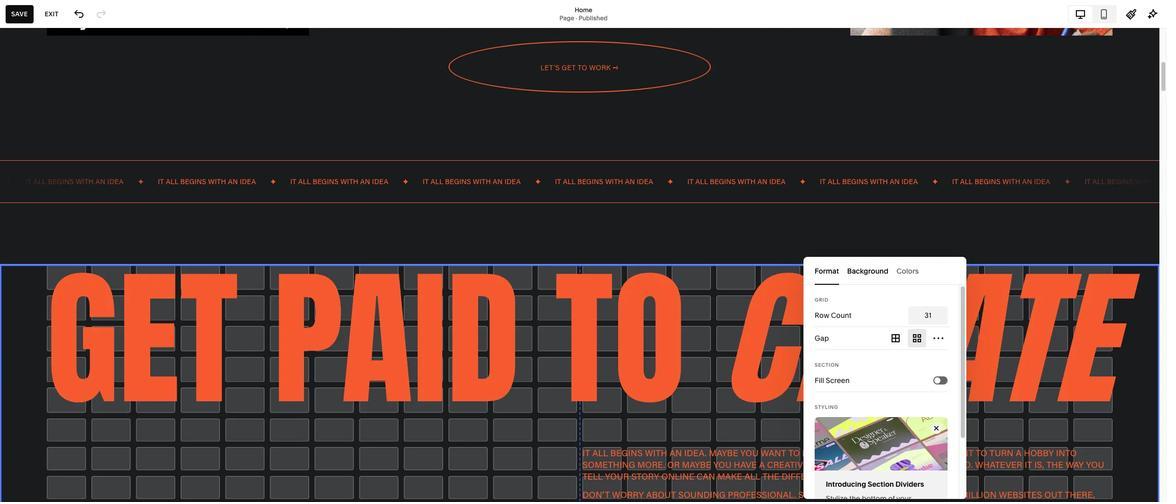 Task type: vqa. For each thing, say whether or not it's contained in the screenshot.
dividers
yes



Task type: describe. For each thing, give the bounding box(es) containing it.
count
[[831, 311, 852, 320]]

row
[[815, 311, 830, 320]]

asset library
[[17, 398, 68, 408]]

home page · published
[[560, 6, 608, 22]]

·
[[576, 14, 577, 22]]

settings link
[[17, 416, 113, 428]]

introducing
[[826, 481, 866, 490]]

peterson
[[61, 468, 87, 476]]

james peterson james.peterson1902@gmail.com
[[40, 468, 134, 484]]

settings
[[17, 416, 49, 427]]

scheduling
[[17, 155, 61, 165]]

published
[[579, 14, 608, 22]]

introducing section dividers
[[826, 481, 924, 490]]

0 vertical spatial tab list
[[1069, 6, 1116, 22]]

fill screen
[[815, 376, 850, 386]]

page
[[560, 14, 575, 22]]

Row Count number field
[[909, 307, 948, 325]]

styling
[[815, 405, 839, 411]]

background
[[847, 267, 889, 276]]

format button
[[815, 257, 839, 285]]



Task type: locate. For each thing, give the bounding box(es) containing it.
1 vertical spatial section
[[868, 481, 894, 490]]

colors
[[897, 267, 919, 276]]

save button
[[6, 5, 33, 23]]

fill
[[815, 376, 824, 386]]

None checkbox
[[935, 378, 941, 384]]

0 horizontal spatial section
[[815, 363, 839, 368]]

library
[[41, 398, 68, 408]]

screen
[[826, 376, 850, 386]]

option group
[[885, 328, 948, 350]]

section up fill screen
[[815, 363, 839, 368]]

1 horizontal spatial tab list
[[1069, 6, 1116, 22]]

section
[[815, 363, 839, 368], [868, 481, 894, 490]]

0 vertical spatial section
[[815, 363, 839, 368]]

exit button
[[39, 5, 64, 23]]

colors button
[[897, 257, 919, 285]]

dividers
[[896, 481, 924, 490]]

set row and column gap into zero image
[[885, 328, 907, 350]]

section divider promotional video image
[[815, 418, 948, 471]]

section left dividers
[[868, 481, 894, 490]]

format
[[815, 267, 839, 276]]

scheduling link
[[17, 154, 113, 167]]

james.peterson1902@gmail.com
[[40, 476, 134, 484]]

asset library link
[[17, 398, 113, 410]]

gap
[[815, 334, 829, 343]]

1 vertical spatial tab list
[[815, 257, 956, 285]]

0 horizontal spatial tab list
[[815, 257, 956, 285]]

1 horizontal spatial section
[[868, 481, 894, 490]]

tab list containing format
[[815, 257, 956, 285]]

row count
[[815, 311, 852, 320]]

exit
[[45, 10, 59, 18]]

asset
[[17, 398, 39, 408]]

tab list
[[1069, 6, 1116, 22], [815, 257, 956, 285]]

save
[[11, 10, 28, 18]]

grid
[[815, 297, 829, 303]]

background button
[[847, 257, 889, 285]]

home
[[575, 6, 593, 13]]

james
[[40, 468, 60, 476]]



